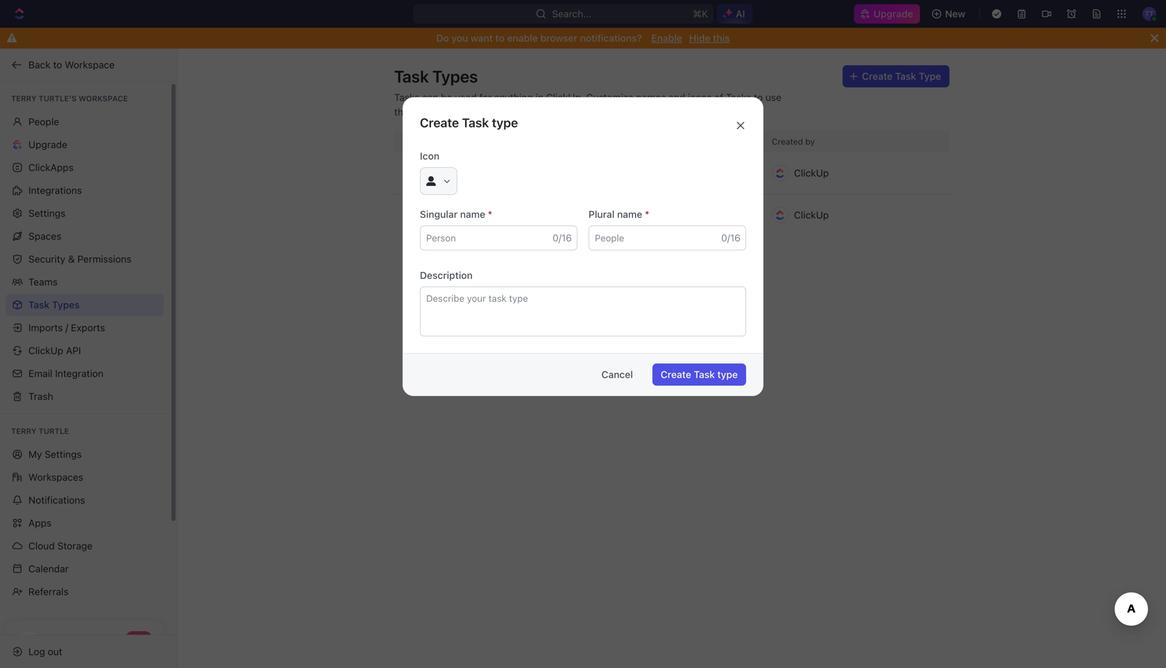 Task type: vqa. For each thing, say whether or not it's contained in the screenshot.
left Create Task type
yes



Task type: locate. For each thing, give the bounding box(es) containing it.
singular name *
[[420, 209, 492, 220]]

1 vertical spatial type
[[717, 369, 738, 380]]

trash link
[[6, 386, 164, 408]]

task types up the can
[[394, 67, 478, 86]]

task (default)
[[425, 167, 482, 179]]

2 vertical spatial create
[[661, 369, 691, 380]]

security & permissions
[[28, 253, 132, 265]]

1 horizontal spatial for
[[479, 92, 492, 103]]

cancel button
[[593, 364, 641, 386]]

apps
[[28, 518, 52, 529]]

0 horizontal spatial create
[[420, 115, 459, 130]]

for
[[479, 92, 492, 103], [420, 106, 432, 118]]

new button
[[926, 3, 974, 25]]

for up the "epics," on the top of the page
[[479, 92, 492, 103]]

back to workspace
[[28, 59, 115, 70]]

type
[[492, 115, 518, 130], [717, 369, 738, 380]]

* up people field at the top of page
[[645, 209, 649, 220]]

icons
[[688, 92, 712, 103]]

0 horizontal spatial for
[[420, 106, 432, 118]]

upgrade left new "button"
[[874, 8, 913, 19]]

*
[[488, 209, 492, 220], [645, 209, 649, 220]]

1 horizontal spatial to
[[495, 32, 505, 44]]

apps link
[[6, 512, 164, 535]]

1 horizontal spatial create task type
[[661, 369, 738, 380]]

0 horizontal spatial create task type
[[420, 115, 518, 130]]

task types inside task types link
[[28, 299, 80, 311]]

1 vertical spatial task types
[[28, 299, 80, 311]]

0/16
[[553, 232, 572, 244], [721, 232, 741, 244]]

task types
[[394, 67, 478, 86], [28, 299, 80, 311]]

1 vertical spatial to
[[53, 59, 62, 70]]

1 0/16 from the left
[[553, 232, 572, 244]]

0 horizontal spatial name
[[460, 209, 485, 220]]

upgrade link down people link
[[6, 134, 164, 156]]

hide
[[689, 32, 711, 44]]

to
[[495, 32, 505, 44], [53, 59, 62, 70], [754, 92, 763, 103]]

email integration link
[[6, 363, 164, 385]]

to right want
[[495, 32, 505, 44]]

Person field
[[420, 226, 578, 251]]

0 horizontal spatial tasks
[[394, 92, 420, 103]]

calendar
[[28, 563, 69, 575]]

for down the can
[[420, 106, 432, 118]]

to left use
[[754, 92, 763, 103]]

notifications link
[[6, 489, 164, 512]]

created
[[772, 137, 803, 146]]

0 vertical spatial upgrade
[[874, 8, 913, 19]]

0 horizontal spatial 0/16
[[553, 232, 572, 244]]

Describe your task type text field
[[420, 287, 746, 337]]

1 vertical spatial for
[[420, 106, 432, 118]]

(default)
[[448, 169, 482, 178]]

create down be
[[420, 115, 459, 130]]

user large image
[[426, 176, 436, 186]]

types up imports / exports
[[52, 299, 80, 311]]

1 vertical spatial upgrade link
[[6, 134, 164, 156]]

1 horizontal spatial task types
[[394, 67, 478, 86]]

2 * from the left
[[645, 209, 649, 220]]

name
[[460, 209, 485, 220], [617, 209, 642, 220]]

back to workspace button
[[6, 54, 165, 76]]

types up be
[[432, 67, 478, 86]]

to right back
[[53, 59, 62, 70]]

imports / exports
[[28, 322, 105, 334]]

tasks can be used for anything in clickup. customize names and icons of tasks to use them for things like epics, customers, people, invoices, 1on1s.
[[394, 92, 782, 118]]

imports
[[28, 322, 63, 334]]

1 vertical spatial upgrade
[[28, 139, 67, 150]]

security & permissions link
[[6, 248, 164, 270]]

referrals
[[28, 586, 69, 598]]

singular
[[420, 209, 458, 220]]

1 horizontal spatial upgrade link
[[854, 4, 920, 24]]

0 vertical spatial for
[[479, 92, 492, 103]]

search...
[[552, 8, 592, 19]]

0 horizontal spatial type
[[492, 115, 518, 130]]

created by
[[772, 137, 815, 146]]

plural
[[589, 209, 615, 220]]

name right singular
[[460, 209, 485, 220]]

tasks up them
[[394, 92, 420, 103]]

you
[[452, 32, 468, 44]]

workspace
[[65, 59, 115, 70]]

People field
[[589, 226, 746, 251]]

0 vertical spatial types
[[432, 67, 478, 86]]

name right plural
[[617, 209, 642, 220]]

0 horizontal spatial *
[[488, 209, 492, 220]]

upgrade link left new "button"
[[854, 4, 920, 24]]

do
[[436, 32, 449, 44]]

spaces
[[28, 230, 61, 242]]

customize
[[586, 92, 634, 103]]

imports / exports link
[[6, 317, 164, 339]]

trash
[[28, 391, 53, 402]]

0 vertical spatial clickup
[[794, 167, 829, 179]]

settings up workspaces
[[45, 449, 82, 460]]

2 horizontal spatial create
[[862, 70, 893, 82]]

0 horizontal spatial upgrade
[[28, 139, 67, 150]]

upgrade up clickapps
[[28, 139, 67, 150]]

create
[[862, 70, 893, 82], [420, 115, 459, 130], [661, 369, 691, 380]]

settings up spaces
[[28, 208, 66, 219]]

2 vertical spatial clickup
[[28, 345, 63, 356]]

1 horizontal spatial *
[[645, 209, 649, 220]]

task
[[394, 67, 429, 86], [895, 70, 916, 82], [462, 115, 489, 130], [425, 167, 446, 179], [28, 299, 50, 311], [694, 369, 715, 380]]

2 horizontal spatial to
[[754, 92, 763, 103]]

0 horizontal spatial to
[[53, 59, 62, 70]]

log out
[[28, 646, 62, 658]]

task types up imports at left
[[28, 299, 80, 311]]

storage
[[57, 540, 93, 552]]

2 vertical spatial to
[[754, 92, 763, 103]]

2 0/16 from the left
[[721, 232, 741, 244]]

enable
[[651, 32, 682, 44]]

integrations
[[28, 185, 82, 196]]

0 vertical spatial to
[[495, 32, 505, 44]]

clickup api link
[[6, 340, 164, 362]]

0 horizontal spatial types
[[52, 299, 80, 311]]

types
[[432, 67, 478, 86], [52, 299, 80, 311]]

tasks right of
[[726, 92, 751, 103]]

1 vertical spatial types
[[52, 299, 80, 311]]

log out button
[[6, 641, 165, 663]]

0 horizontal spatial task types
[[28, 299, 80, 311]]

settings
[[28, 208, 66, 219], [45, 449, 82, 460]]

* up person "field"
[[488, 209, 492, 220]]

log
[[28, 646, 45, 658]]

referrals link
[[6, 581, 164, 603]]

upgrade for upgrade link to the right
[[874, 8, 913, 19]]

0/16 for singular name *
[[553, 232, 572, 244]]

2 name from the left
[[617, 209, 642, 220]]

create task type
[[420, 115, 518, 130], [661, 369, 738, 380]]

1 name from the left
[[460, 209, 485, 220]]

plural name *
[[589, 209, 649, 220]]

create right cancel
[[661, 369, 691, 380]]

1 vertical spatial clickup
[[794, 209, 829, 221]]

my
[[28, 449, 42, 460]]

1 horizontal spatial type
[[717, 369, 738, 380]]

1 horizontal spatial name
[[617, 209, 642, 220]]

like
[[465, 106, 480, 118]]

clickup for task
[[794, 167, 829, 179]]

1 horizontal spatial 0/16
[[721, 232, 741, 244]]

clickup.
[[546, 92, 584, 103]]

1 * from the left
[[488, 209, 492, 220]]

0 vertical spatial upgrade link
[[854, 4, 920, 24]]

1 horizontal spatial upgrade
[[874, 8, 913, 19]]

clickapps
[[28, 162, 74, 173]]

name
[[403, 137, 425, 146]]

&
[[68, 253, 75, 265]]

* for singular name *
[[488, 209, 492, 220]]

type
[[919, 70, 941, 82]]

1 horizontal spatial tasks
[[726, 92, 751, 103]]

by
[[805, 137, 815, 146]]

create left the type
[[862, 70, 893, 82]]

be
[[441, 92, 452, 103]]

1 vertical spatial create task type
[[661, 369, 738, 380]]



Task type: describe. For each thing, give the bounding box(es) containing it.
0 vertical spatial type
[[492, 115, 518, 130]]

clickup for milestone
[[794, 209, 829, 221]]

them
[[394, 106, 417, 118]]

1 horizontal spatial types
[[432, 67, 478, 86]]

my settings link
[[6, 444, 164, 466]]

things
[[435, 106, 463, 118]]

type inside button
[[717, 369, 738, 380]]

upgrade for the left upgrade link
[[28, 139, 67, 150]]

1 vertical spatial create
[[420, 115, 459, 130]]

name for plural
[[617, 209, 642, 220]]

invoices,
[[602, 106, 642, 118]]

workspaces link
[[6, 466, 164, 489]]

0 horizontal spatial upgrade link
[[6, 134, 164, 156]]

permissions
[[77, 253, 132, 265]]

* for plural name *
[[645, 209, 649, 220]]

can
[[422, 92, 438, 103]]

spaces link
[[6, 225, 164, 247]]

anything
[[494, 92, 533, 103]]

description
[[420, 270, 473, 281]]

in
[[536, 92, 543, 103]]

create task type button
[[652, 364, 746, 386]]

notifications?
[[580, 32, 642, 44]]

workspaces
[[28, 472, 83, 483]]

customers,
[[512, 106, 564, 118]]

calendar link
[[6, 558, 164, 580]]

enable
[[507, 32, 538, 44]]

names
[[636, 92, 666, 103]]

my settings
[[28, 449, 82, 460]]

email integration
[[28, 368, 104, 379]]

clickapps link
[[6, 157, 164, 179]]

email
[[28, 368, 52, 379]]

exports
[[71, 322, 105, 334]]

1 tasks from the left
[[394, 92, 420, 103]]

and
[[669, 92, 685, 103]]

epics,
[[483, 106, 510, 118]]

1on1s.
[[644, 106, 672, 118]]

create task type inside button
[[661, 369, 738, 380]]

icon
[[420, 150, 440, 162]]

teams link
[[6, 271, 164, 293]]

want
[[471, 32, 493, 44]]

security
[[28, 253, 65, 265]]

to inside button
[[53, 59, 62, 70]]

settings link
[[6, 202, 164, 225]]

clickup api
[[28, 345, 81, 356]]

milestone
[[425, 209, 469, 221]]

0 vertical spatial settings
[[28, 208, 66, 219]]

integrations link
[[6, 179, 164, 202]]

people link
[[6, 111, 164, 133]]

0/16 for plural name *
[[721, 232, 741, 244]]

people
[[28, 116, 59, 127]]

create task type button
[[843, 65, 950, 87]]

create task type
[[862, 70, 941, 82]]

2 tasks from the left
[[726, 92, 751, 103]]

cancel
[[602, 369, 633, 380]]

of
[[714, 92, 723, 103]]

back
[[28, 59, 51, 70]]

name for singular
[[460, 209, 485, 220]]

/
[[65, 322, 68, 334]]

notifications
[[28, 495, 85, 506]]

cloud
[[28, 540, 55, 552]]

1 vertical spatial settings
[[45, 449, 82, 460]]

1 horizontal spatial create
[[661, 369, 691, 380]]

0 vertical spatial task types
[[394, 67, 478, 86]]

this
[[713, 32, 730, 44]]

use
[[766, 92, 782, 103]]

to inside "tasks can be used for anything in clickup. customize names and icons of tasks to use them for things like epics, customers, people, invoices, 1on1s."
[[754, 92, 763, 103]]

people,
[[566, 106, 600, 118]]

browser
[[540, 32, 578, 44]]

new
[[945, 8, 966, 19]]

out
[[48, 646, 62, 658]]

0 vertical spatial create task type
[[420, 115, 518, 130]]

0 vertical spatial create
[[862, 70, 893, 82]]

used
[[455, 92, 477, 103]]

⌘k
[[693, 8, 708, 19]]

task types link
[[6, 294, 164, 316]]

api
[[66, 345, 81, 356]]

teams
[[28, 276, 58, 288]]



